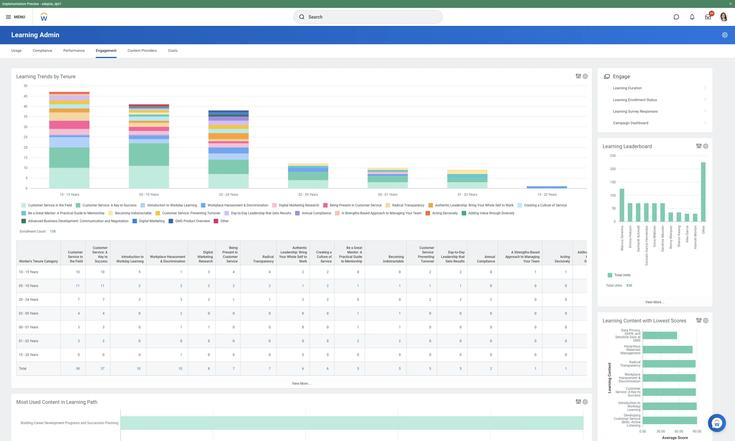Task type: describe. For each thing, give the bounding box(es) containing it.
learning admin main content
[[0, 26, 735, 441]]

more for learning trends by tenure
[[300, 382, 308, 386]]

enrollment inside learning trends by tenure element
[[20, 230, 36, 234]]

01 - 02 years
[[19, 339, 38, 343]]

based
[[530, 251, 540, 255]]

adding value through diversity image for 10
[[575, 270, 598, 275]]

authentic
[[293, 246, 307, 250]]

158 button
[[50, 229, 56, 234]]

admin
[[40, 31, 59, 39]]

33
[[710, 12, 714, 15]]

1 vertical spatial 05
[[25, 312, 29, 316]]

Search Workday  search field
[[309, 11, 431, 23]]

05 - 10 years
[[19, 284, 38, 288]]

33 button
[[702, 11, 715, 23]]

workplace harassment & discrimination button
[[147, 241, 188, 265]]

your inside a strengths-based approach to managing your team
[[524, 260, 531, 264]]

learning trends by tenure
[[16, 74, 76, 79]]

trends
[[37, 74, 53, 79]]

service for creating a culture of service
[[321, 260, 332, 264]]

&
[[160, 260, 163, 264]]

chevron right image for learning survey responses
[[702, 107, 709, 113]]

harassment
[[167, 255, 185, 259]]

0 vertical spatial 20
[[19, 298, 23, 302]]

1 horizontal spatial 20
[[25, 353, 29, 357]]

0 horizontal spatial 15
[[19, 353, 23, 357]]

leadership
[[441, 255, 458, 259]]

00 - 01 years element
[[19, 324, 38, 329]]

configure learning content with lowest scores image
[[703, 318, 709, 324]]

workplace harassment & discrimination column header
[[147, 241, 188, 266]]

1 11 from the left
[[76, 284, 80, 288]]

adding value through diversity image for 7
[[575, 298, 598, 302]]

configure learning leaderboard image
[[703, 143, 709, 149]]

learning for learning duration
[[613, 86, 628, 90]]

total units
[[606, 284, 622, 288]]

a strengths-based approach to managing your team button
[[498, 241, 542, 265]]

customer service: preventing turnover button
[[407, 241, 437, 265]]

chevron right image for campaign dashboard
[[702, 119, 709, 125]]

learning for learning content with lowest scores
[[603, 318, 623, 324]]

to inside be a great mentor: a practical guide to mentorship
[[341, 260, 344, 264]]

... for learning trends by tenure
[[309, 382, 311, 386]]

bring
[[299, 251, 307, 255]]

learning content with lowest scores
[[603, 318, 687, 324]]

marketing
[[198, 255, 213, 259]]

notifications large image
[[690, 14, 695, 20]]

category
[[44, 260, 58, 264]]

be a great mentor: a practical guide to mentorship button
[[335, 241, 365, 265]]

introduction to workday learning
[[117, 255, 144, 264]]

worker's
[[19, 260, 32, 264]]

view more ... link for learning trends by tenure
[[11, 379, 592, 388]]

authentic leadership: bring your whole self to work column header
[[277, 241, 310, 266]]

enrollment count
[[20, 230, 46, 234]]

- for 24
[[24, 298, 24, 302]]

20 - 24 years element
[[19, 297, 38, 302]]

great
[[354, 246, 362, 250]]

acting decisively
[[555, 255, 570, 264]]

830 button
[[627, 283, 633, 288]]

configure and view chart data image
[[696, 317, 703, 324]]

turnover
[[421, 260, 434, 264]]

learning enrollment status
[[613, 98, 657, 102]]

service inside customer service in the field
[[68, 255, 79, 259]]

profile logan mcneil image
[[720, 12, 729, 23]]

of
[[329, 255, 332, 259]]

key
[[98, 255, 104, 259]]

38 button
[[76, 367, 81, 371]]

customer for preventing
[[420, 246, 434, 250]]

day
[[459, 251, 465, 255]]

being present in customer service
[[223, 246, 238, 264]]

view for learning trends by tenure
[[292, 382, 299, 386]]

years for 05 - 10 years
[[30, 284, 38, 288]]

performance
[[63, 48, 85, 53]]

costs
[[168, 48, 178, 53]]

team
[[531, 260, 540, 264]]

content providers
[[128, 48, 157, 53]]

customer service in the field
[[68, 251, 83, 264]]

- for 02
[[24, 339, 24, 343]]

adding value through diversity image for 2
[[575, 339, 598, 344]]

most used content in learning path
[[16, 399, 97, 405]]

learning survey responses
[[613, 109, 658, 114]]

radical transparency column header
[[241, 241, 277, 266]]

adding value through diversity image for 4
[[575, 311, 598, 316]]

configure learning trends by tenure image
[[582, 73, 589, 79]]

tenure inside popup button
[[33, 260, 43, 264]]

- for 01
[[24, 326, 24, 329]]

0 horizontal spatial in
[[61, 399, 65, 405]]

... for learning leaderboard
[[662, 300, 665, 304]]

learning for learning enrollment status
[[613, 98, 628, 102]]

adding value through diversity
[[578, 251, 598, 264]]

adding value through diversity image for 0
[[575, 353, 598, 357]]

row containing 01 - 02 years
[[16, 335, 735, 348]]

01 - 02 years element
[[19, 338, 38, 343]]

day-to-day leadership that gets results
[[441, 251, 465, 264]]

be a great mentor: a practical guide to mentorship column header
[[335, 241, 365, 266]]

- for 05
[[24, 312, 24, 316]]

menu group image
[[603, 72, 611, 80]]

learning for learning trends by tenure
[[16, 74, 36, 79]]

02 - 05 years
[[19, 312, 38, 316]]

total element
[[19, 366, 26, 371]]

digital marketing research
[[198, 251, 213, 264]]

customer service: preventing turnover
[[418, 246, 434, 264]]

view more ... link for learning leaderboard
[[598, 298, 713, 307]]

implementation
[[2, 2, 26, 6]]

most used content in learning path element
[[11, 394, 592, 441]]

annual compliance button
[[468, 241, 498, 265]]

to inside a strengths-based approach to managing your team
[[521, 255, 524, 259]]

2 horizontal spatial content
[[624, 318, 642, 324]]

0 horizontal spatial 05
[[19, 284, 23, 288]]

becoming indistractable
[[383, 255, 404, 264]]

radical transparency
[[253, 255, 274, 264]]

present
[[223, 251, 234, 255]]

15 - 20 years element
[[19, 352, 38, 357]]

a strengths-based approach to managing your team
[[506, 251, 540, 264]]

a for creating
[[330, 251, 332, 255]]

configure and view chart data image for learning leaderboard
[[696, 143, 703, 149]]

creating a culture of service button
[[310, 241, 334, 265]]

1 6 button from the left
[[302, 367, 305, 371]]

learning survey responses link
[[598, 106, 713, 117]]

gets
[[446, 260, 453, 264]]

row containing 15 - 20 years
[[16, 348, 735, 362]]

0 horizontal spatial content
[[42, 399, 60, 405]]

authentic leadership: bring your whole self to work button
[[277, 241, 310, 265]]

scores
[[671, 318, 687, 324]]

adding
[[578, 251, 589, 255]]

guide
[[354, 255, 362, 259]]

0 vertical spatial 01
[[25, 326, 29, 329]]

practical
[[339, 255, 353, 259]]

through
[[586, 255, 598, 259]]

chevron right image for learning enrollment status
[[702, 96, 709, 101]]

culture
[[317, 255, 328, 259]]

a for be
[[351, 246, 353, 250]]

radical transparency button
[[241, 241, 276, 265]]

chevron right image for learning duration
[[702, 84, 709, 90]]

adding value through diversity image for 3
[[575, 325, 598, 330]]

customer service: a key to success button
[[86, 241, 110, 265]]

acting decisively button
[[543, 241, 573, 265]]

1 horizontal spatial enrollment
[[628, 98, 646, 102]]

the
[[70, 260, 75, 264]]

years for 20 - 24 years
[[30, 298, 38, 302]]

annual compliance column header
[[468, 241, 498, 266]]

in for being
[[235, 251, 238, 255]]

becoming indistractable button
[[365, 241, 407, 265]]

your inside authentic leadership: bring your whole self to work
[[279, 255, 286, 259]]

value
[[589, 251, 598, 255]]

customer service: a key to success column header
[[86, 241, 110, 266]]

creating a culture of service column header
[[310, 241, 335, 266]]

row containing 00 - 01 years
[[16, 321, 735, 335]]

leadership:
[[281, 251, 298, 255]]

- for 10
[[24, 284, 24, 288]]

learning trends by tenure element
[[11, 68, 735, 388]]

learning content with lowest scores element
[[598, 312, 713, 441]]

- inside menu banner
[[40, 2, 41, 6]]

learning admin
[[11, 31, 59, 39]]

learning enrollment status link
[[598, 94, 713, 106]]

day-
[[448, 251, 455, 255]]

years for 00 - 01 years
[[30, 326, 38, 329]]

view for learning leaderboard
[[646, 300, 653, 304]]

configure and view chart data image for most used content in learning path
[[575, 398, 582, 405]]

diversity
[[585, 260, 598, 264]]

being
[[229, 246, 238, 250]]

row containing 20 - 24 years
[[16, 293, 735, 307]]

engage
[[613, 74, 630, 79]]

24
[[25, 298, 29, 302]]

1 horizontal spatial tenure
[[60, 74, 76, 79]]



Task type: vqa. For each thing, say whether or not it's contained in the screenshot.


Task type: locate. For each thing, give the bounding box(es) containing it.
a right be
[[351, 246, 353, 250]]

2 vertical spatial in
[[61, 399, 65, 405]]

search image
[[299, 14, 305, 20]]

15 - 20 years
[[19, 353, 38, 357]]

years down 'worker's tenure category'
[[30, 270, 38, 274]]

learning for learning leaderboard
[[603, 143, 623, 149]]

2 service: from the left
[[422, 251, 434, 255]]

service for being present in customer service
[[227, 260, 238, 264]]

00 - 01 years
[[19, 326, 38, 329]]

1 service: from the left
[[92, 251, 105, 255]]

0 vertical spatial ...
[[662, 300, 665, 304]]

learning inside learning duration link
[[613, 86, 628, 90]]

customer service in the field button
[[61, 241, 85, 265]]

chevron right image inside 'campaign dashboard' link
[[702, 119, 709, 125]]

- for 20
[[24, 353, 24, 357]]

02 up 00
[[19, 312, 23, 316]]

0 horizontal spatial view more ... link
[[11, 379, 592, 388]]

11 button
[[76, 284, 81, 288], [101, 284, 105, 288]]

1 horizontal spatial view more ...
[[646, 300, 665, 304]]

4 years from the top
[[30, 312, 38, 316]]

1 vertical spatial chevron right image
[[702, 119, 709, 125]]

02
[[19, 312, 23, 316], [25, 339, 29, 343]]

15 up total element
[[19, 353, 23, 357]]

2 adding value through diversity image from the top
[[575, 284, 598, 288]]

tab list containing usage
[[6, 45, 730, 58]]

2 horizontal spatial in
[[235, 251, 238, 255]]

9 row from the top
[[16, 362, 735, 376]]

total down 15 - 20 years on the bottom left of the page
[[19, 367, 26, 371]]

total inside learning leaderboard element
[[606, 284, 614, 288]]

service: up the key
[[92, 251, 105, 255]]

configure and view chart data image
[[575, 73, 582, 79], [696, 143, 703, 149], [575, 398, 582, 405]]

0 vertical spatial a
[[351, 246, 353, 250]]

- left 24
[[24, 298, 24, 302]]

content inside tab list
[[128, 48, 141, 53]]

tenure
[[60, 74, 76, 79], [33, 260, 43, 264]]

to inside introduction to workday learning
[[141, 255, 144, 259]]

1 horizontal spatial total
[[606, 284, 614, 288]]

creating
[[316, 251, 329, 255]]

2 horizontal spatial service
[[321, 260, 332, 264]]

a inside customer service: a key to success
[[105, 251, 108, 255]]

1 horizontal spatial 11 button
[[101, 284, 105, 288]]

customer for in
[[68, 251, 83, 255]]

day-to-day leadership that gets results column header
[[437, 241, 468, 266]]

1 horizontal spatial compliance
[[477, 260, 495, 264]]

2 chevron right image from the top
[[702, 96, 709, 101]]

that
[[459, 255, 465, 259]]

day-to-day leadership that gets results button
[[437, 241, 467, 265]]

dashboard
[[631, 121, 649, 125]]

0 vertical spatial configure and view chart data image
[[575, 73, 582, 79]]

in inside being present in customer service
[[235, 251, 238, 255]]

years up 15 - 20 years element
[[30, 339, 38, 343]]

0 vertical spatial more
[[654, 300, 662, 304]]

2 years from the top
[[30, 284, 38, 288]]

years for 02 - 05 years
[[30, 312, 38, 316]]

learning inside most used content in learning path element
[[66, 399, 86, 405]]

your down the managing
[[524, 260, 531, 264]]

1 vertical spatial ...
[[309, 382, 311, 386]]

- inside the 00 - 01 years element
[[24, 326, 24, 329]]

15
[[25, 270, 29, 274], [19, 353, 23, 357]]

1 horizontal spatial 6 button
[[327, 367, 330, 371]]

1 adding value through diversity image from the top
[[575, 270, 598, 275]]

158
[[50, 230, 56, 234]]

creating a culture of service
[[316, 251, 332, 264]]

service: for turnover
[[422, 251, 434, 255]]

1 horizontal spatial ...
[[662, 300, 665, 304]]

in for customer
[[80, 255, 83, 259]]

0 vertical spatial total
[[606, 284, 614, 288]]

introduction to workday learning button
[[110, 241, 146, 265]]

learning duration
[[613, 86, 642, 90]]

whole
[[287, 255, 297, 259]]

view more ... for learning trends by tenure
[[292, 382, 311, 386]]

15 down worker's
[[25, 270, 29, 274]]

worker's tenure category
[[19, 260, 58, 264]]

- inside 10 - 15 years element
[[24, 270, 24, 274]]

menu
[[14, 15, 25, 19]]

- up total element
[[24, 353, 24, 357]]

chevron right image inside learning survey responses link
[[702, 107, 709, 113]]

a inside creating a culture of service
[[330, 251, 332, 255]]

1 vertical spatial enrollment
[[20, 230, 36, 234]]

total for total element
[[19, 367, 26, 371]]

- right preview
[[40, 2, 41, 6]]

content left with at the right of the page
[[624, 318, 642, 324]]

0 vertical spatial in
[[235, 251, 238, 255]]

years for 15 - 20 years
[[30, 353, 38, 357]]

to
[[105, 255, 108, 259], [141, 255, 144, 259], [304, 255, 307, 259], [521, 255, 524, 259], [341, 260, 344, 264]]

configure and view chart data image inside learning trends by tenure element
[[575, 73, 582, 79]]

1 vertical spatial view more ... link
[[11, 379, 592, 388]]

to up work
[[304, 255, 307, 259]]

1 vertical spatial tenure
[[33, 260, 43, 264]]

view
[[646, 300, 653, 304], [292, 382, 299, 386]]

1 vertical spatial total
[[19, 367, 26, 371]]

1 horizontal spatial your
[[524, 260, 531, 264]]

0 horizontal spatial 11 button
[[76, 284, 81, 288]]

1 horizontal spatial service
[[227, 260, 238, 264]]

years up 20 - 24 years element
[[30, 284, 38, 288]]

learning leaderboard
[[603, 143, 652, 149]]

customer for a
[[93, 246, 108, 250]]

1 vertical spatial 02
[[25, 339, 29, 343]]

in up field
[[80, 255, 83, 259]]

customer up preventing
[[420, 246, 434, 250]]

1 vertical spatial configure and view chart data image
[[696, 143, 703, 149]]

inbox large image
[[706, 14, 711, 20]]

a up of
[[330, 251, 332, 255]]

duration
[[628, 86, 642, 90]]

view more ... link
[[598, 298, 713, 307], [11, 379, 592, 388]]

... inside learning trends by tenure element
[[309, 382, 311, 386]]

years for 01 - 02 years
[[30, 339, 38, 343]]

years down 01 - 02 years
[[30, 353, 38, 357]]

05 up the 00 - 01 years element
[[25, 312, 29, 316]]

... inside learning leaderboard element
[[662, 300, 665, 304]]

1 horizontal spatial a
[[351, 246, 353, 250]]

a inside a strengths-based approach to managing your team
[[512, 251, 514, 255]]

customer inside customer service: a key to success
[[93, 246, 108, 250]]

1 horizontal spatial content
[[128, 48, 141, 53]]

0 horizontal spatial a
[[105, 251, 108, 255]]

0 vertical spatial view more ... link
[[598, 298, 713, 307]]

years right 24
[[30, 298, 38, 302]]

service inside creating a culture of service
[[321, 260, 332, 264]]

list inside learning admin main content
[[598, 82, 713, 129]]

5 row from the top
[[16, 307, 735, 321]]

in right 'used'
[[61, 399, 65, 405]]

1 horizontal spatial 11
[[101, 284, 105, 288]]

- up 15 - 20 years element
[[24, 339, 24, 343]]

chevron right image inside learning duration link
[[702, 84, 709, 90]]

learning inside learning leaderboard element
[[603, 143, 623, 149]]

- inside 15 - 20 years element
[[24, 353, 24, 357]]

view inside learning trends by tenure element
[[292, 382, 299, 386]]

2 vertical spatial configure and view chart data image
[[575, 398, 582, 405]]

preventing
[[418, 255, 434, 259]]

years for 10 - 15 years
[[30, 270, 38, 274]]

- down worker's
[[24, 270, 24, 274]]

1 row from the top
[[16, 241, 735, 266]]

3 row from the top
[[16, 279, 735, 293]]

2 row from the top
[[16, 265, 735, 279]]

00
[[19, 326, 23, 329]]

chevron right image inside learning enrollment status link
[[702, 96, 709, 101]]

to down strengths-
[[521, 255, 524, 259]]

6 adding value through diversity image from the top
[[575, 339, 598, 344]]

8 adding value through diversity image from the top
[[575, 367, 598, 371]]

1 vertical spatial compliance
[[477, 260, 495, 264]]

1 vertical spatial 15
[[19, 353, 23, 357]]

0 horizontal spatial compliance
[[33, 48, 52, 53]]

7 years from the top
[[30, 353, 38, 357]]

to inside authentic leadership: bring your whole self to work
[[304, 255, 307, 259]]

configure and view chart data image for learning trends by tenure
[[575, 73, 582, 79]]

1 horizontal spatial 05
[[25, 312, 29, 316]]

1 vertical spatial a
[[330, 251, 332, 255]]

0
[[357, 270, 359, 274], [399, 270, 401, 274], [490, 270, 492, 274], [490, 284, 492, 288], [535, 284, 537, 288], [565, 284, 567, 288], [357, 298, 359, 302], [399, 298, 401, 302], [535, 298, 537, 302], [565, 298, 567, 302], [139, 312, 141, 316], [208, 312, 210, 316], [233, 312, 235, 316], [269, 312, 271, 316], [302, 312, 304, 316], [327, 312, 329, 316], [429, 312, 431, 316], [460, 312, 462, 316], [490, 312, 492, 316], [535, 312, 537, 316], [565, 312, 567, 316], [139, 326, 141, 329], [233, 326, 235, 329], [269, 326, 271, 329], [302, 326, 304, 329], [327, 326, 329, 329], [429, 326, 431, 329], [460, 326, 462, 329], [490, 326, 492, 329], [535, 326, 537, 329], [565, 326, 567, 329], [139, 339, 141, 343], [180, 339, 182, 343], [208, 339, 210, 343], [233, 339, 235, 343], [269, 339, 271, 343], [302, 339, 304, 343], [327, 339, 329, 343], [429, 339, 431, 343], [460, 339, 462, 343], [490, 339, 492, 343], [535, 339, 537, 343], [565, 339, 567, 343], [78, 353, 80, 357], [103, 353, 105, 357], [139, 353, 141, 357], [208, 353, 210, 357], [233, 353, 235, 357], [269, 353, 271, 357], [302, 353, 304, 357], [327, 353, 329, 357], [357, 353, 359, 357], [399, 353, 401, 357], [429, 353, 431, 357], [460, 353, 462, 357], [490, 353, 492, 357], [535, 353, 537, 357], [565, 353, 567, 357]]

strengths-
[[515, 251, 530, 255]]

usage
[[11, 48, 22, 53]]

in inside customer service in the field
[[80, 255, 83, 259]]

5 adding value through diversity image from the top
[[575, 325, 598, 330]]

-
[[40, 2, 41, 6], [24, 270, 24, 274], [24, 284, 24, 288], [24, 298, 24, 302], [24, 312, 24, 316], [24, 326, 24, 329], [24, 339, 24, 343], [24, 353, 24, 357]]

1 horizontal spatial 15
[[25, 270, 29, 274]]

1 horizontal spatial more
[[654, 300, 662, 304]]

total left units
[[606, 284, 614, 288]]

acting decisively column header
[[543, 241, 573, 266]]

1 a from the left
[[105, 251, 108, 255]]

tab list inside learning admin main content
[[6, 45, 730, 58]]

field
[[76, 260, 83, 264]]

in down being
[[235, 251, 238, 255]]

0 vertical spatial enrollment
[[628, 98, 646, 102]]

0 horizontal spatial view
[[292, 382, 299, 386]]

view more ... link inside learning trends by tenure element
[[11, 379, 592, 388]]

learning leaderboard element
[[598, 138, 713, 307]]

customer up the
[[68, 251, 83, 255]]

adding value through diversity image for 11
[[575, 284, 598, 288]]

digital
[[203, 251, 213, 255]]

4 button
[[233, 270, 236, 275], [269, 270, 272, 275], [78, 311, 81, 316], [103, 311, 105, 316]]

menu banner
[[0, 0, 735, 26]]

0 horizontal spatial 20
[[19, 298, 23, 302]]

adding value through diversity image
[[575, 270, 598, 275], [575, 284, 598, 288], [575, 298, 598, 302], [575, 311, 598, 316], [575, 325, 598, 330], [575, 339, 598, 344], [575, 353, 598, 357], [575, 367, 598, 371]]

annual compliance
[[477, 255, 495, 264]]

01 right 00
[[25, 326, 29, 329]]

mentor:
[[348, 251, 359, 255]]

6 row from the top
[[16, 321, 735, 335]]

worker's tenure category column header
[[16, 241, 61, 266]]

service down "culture"
[[321, 260, 332, 264]]

1 vertical spatial in
[[80, 255, 83, 259]]

configure and view chart data image inside most used content in learning path element
[[575, 398, 582, 405]]

mentorship
[[345, 260, 362, 264]]

7 adding value through diversity image from the top
[[575, 353, 598, 357]]

workplace
[[150, 255, 166, 259]]

work
[[299, 260, 307, 264]]

approach
[[506, 255, 520, 259]]

becoming indistractable column header
[[365, 241, 407, 266]]

in
[[235, 251, 238, 255], [80, 255, 83, 259], [61, 399, 65, 405]]

success
[[95, 260, 108, 264]]

to down the practical
[[341, 260, 344, 264]]

leaderboard
[[624, 143, 652, 149]]

0 vertical spatial 05
[[19, 284, 23, 288]]

to-
[[455, 251, 459, 255]]

campaign dashboard
[[613, 121, 649, 125]]

customer service in the field column header
[[61, 241, 86, 266]]

1 chevron right image from the top
[[702, 84, 709, 90]]

view more ... inside learning trends by tenure element
[[292, 382, 311, 386]]

compliance down annual
[[477, 260, 495, 264]]

2 horizontal spatial a
[[512, 251, 514, 255]]

0 horizontal spatial service
[[68, 255, 79, 259]]

transparency
[[253, 260, 274, 264]]

0 horizontal spatial tenure
[[33, 260, 43, 264]]

1 horizontal spatial a
[[360, 251, 362, 255]]

0 vertical spatial chevron right image
[[702, 107, 709, 113]]

3 years from the top
[[30, 298, 38, 302]]

0 horizontal spatial 01
[[19, 339, 23, 343]]

view more ... for learning leaderboard
[[646, 300, 665, 304]]

1 horizontal spatial view more ... link
[[598, 298, 713, 307]]

10 - 15 years element
[[19, 269, 38, 274]]

row containing 05 - 10 years
[[16, 279, 735, 293]]

- right 00
[[24, 326, 24, 329]]

1 horizontal spatial 01
[[25, 326, 29, 329]]

view more ... inside learning leaderboard element
[[646, 300, 665, 304]]

4 adding value through diversity image from the top
[[575, 311, 598, 316]]

learning inside learning enrollment status link
[[613, 98, 628, 102]]

- up the 00 - 01 years element
[[24, 312, 24, 316]]

service up the
[[68, 255, 79, 259]]

0 horizontal spatial view more ...
[[292, 382, 311, 386]]

row
[[16, 241, 735, 266], [16, 265, 735, 279], [16, 279, 735, 293], [16, 293, 735, 307], [16, 307, 735, 321], [16, 321, 735, 335], [16, 335, 735, 348], [16, 348, 735, 362], [16, 362, 735, 376]]

customer inside customer service: preventing turnover
[[420, 246, 434, 250]]

configure most used content in learning path image
[[582, 399, 589, 405]]

acting
[[560, 255, 570, 259]]

6
[[302, 367, 304, 371], [327, 367, 329, 371]]

a inside be a great mentor: a practical guide to mentorship
[[351, 246, 353, 250]]

1 horizontal spatial service:
[[422, 251, 434, 255]]

a strengths-based approach to managing your team column header
[[498, 241, 543, 266]]

list containing learning duration
[[598, 82, 713, 129]]

enrollment up learning survey responses
[[628, 98, 646, 102]]

chevron right image
[[702, 84, 709, 90], [702, 96, 709, 101]]

- up 20 - 24 years element
[[24, 284, 24, 288]]

05 up 20 - 24 years element
[[19, 284, 23, 288]]

2
[[302, 270, 304, 274], [327, 270, 329, 274], [429, 270, 431, 274], [460, 270, 462, 274], [139, 284, 141, 288], [180, 284, 182, 288], [208, 284, 210, 288], [233, 284, 235, 288], [269, 284, 271, 288], [327, 284, 329, 288], [208, 298, 210, 302], [327, 298, 329, 302], [429, 298, 431, 302], [460, 298, 462, 302], [490, 298, 492, 302], [180, 312, 182, 316], [103, 339, 105, 343], [357, 339, 359, 343], [399, 339, 401, 343], [490, 367, 492, 371]]

1 horizontal spatial 6
[[327, 367, 329, 371]]

1 vertical spatial more
[[300, 382, 308, 386]]

configure and view chart data image left configure most used content in learning path icon
[[575, 398, 582, 405]]

830
[[627, 284, 632, 288]]

total for total units
[[606, 284, 614, 288]]

years up the 00 - 01 years element
[[30, 312, 38, 316]]

- for 15
[[24, 270, 24, 274]]

content left providers
[[128, 48, 141, 53]]

0 horizontal spatial 6
[[302, 367, 304, 371]]

customer service: preventing turnover column header
[[407, 241, 437, 266]]

close environment banner image
[[729, 2, 733, 5]]

service: up preventing
[[422, 251, 434, 255]]

configure this page image
[[722, 32, 729, 38]]

5 years from the top
[[30, 326, 38, 329]]

0 horizontal spatial 02
[[19, 312, 23, 316]]

1 11 button from the left
[[76, 284, 81, 288]]

learning inside learning survey responses link
[[613, 109, 628, 114]]

learning inside learning content with lowest scores element
[[603, 318, 623, 324]]

more inside learning leaderboard element
[[654, 300, 662, 304]]

service: for key
[[92, 251, 105, 255]]

1 vertical spatial view more ...
[[292, 382, 311, 386]]

customer up the key
[[93, 246, 108, 250]]

more for learning leaderboard
[[654, 300, 662, 304]]

configure and view chart data image left the configure learning trends by tenure image
[[575, 73, 582, 79]]

7
[[78, 298, 80, 302], [103, 298, 105, 302], [233, 367, 235, 371], [269, 367, 271, 371]]

38
[[76, 367, 80, 371]]

engagement
[[96, 48, 117, 53]]

customer inside being present in customer service
[[223, 255, 238, 259]]

0 vertical spatial 15
[[25, 270, 29, 274]]

a inside be a great mentor: a practical guide to mentorship
[[360, 251, 362, 255]]

row containing customer service: a key to success
[[16, 241, 735, 266]]

1 horizontal spatial in
[[80, 255, 83, 259]]

content right 'used'
[[42, 399, 60, 405]]

customer inside "popup button"
[[68, 251, 83, 255]]

chevron right image
[[702, 107, 709, 113], [702, 119, 709, 125]]

learning for learning survey responses
[[613, 109, 628, 114]]

1 vertical spatial content
[[624, 318, 642, 324]]

list
[[598, 82, 713, 129]]

total
[[606, 284, 614, 288], [19, 367, 26, 371]]

to right the key
[[105, 255, 108, 259]]

0 vertical spatial chevron right image
[[702, 84, 709, 90]]

6 for 2nd 6 button from the right
[[302, 367, 304, 371]]

1 chevron right image from the top
[[702, 107, 709, 113]]

02 - 05 years element
[[19, 311, 38, 316]]

0 vertical spatial content
[[128, 48, 141, 53]]

compliance inside annual compliance popup button
[[477, 260, 495, 264]]

6 for 1st 6 button from right
[[327, 367, 329, 371]]

05 - 10 years element
[[19, 283, 38, 288]]

learning duration link
[[598, 82, 713, 94]]

02 up 15 - 20 years element
[[25, 339, 29, 343]]

annual
[[485, 255, 495, 259]]

a
[[105, 251, 108, 255], [360, 251, 362, 255], [512, 251, 514, 255]]

0 vertical spatial tenure
[[60, 74, 76, 79]]

row containing total
[[16, 362, 735, 376]]

0 horizontal spatial 6 button
[[302, 367, 305, 371]]

service: inside customer service: a key to success
[[92, 251, 105, 255]]

a up approach
[[512, 251, 514, 255]]

configure and view chart data image left configure learning leaderboard icon
[[696, 143, 703, 149]]

0 horizontal spatial 11
[[76, 284, 80, 288]]

11 down field
[[76, 284, 80, 288]]

service down present
[[227, 260, 238, 264]]

3 adding value through diversity image from the top
[[575, 298, 598, 302]]

1 6 from the left
[[302, 367, 304, 371]]

20 down 01 - 02 years
[[25, 353, 29, 357]]

2 a from the left
[[360, 251, 362, 255]]

introduction to workday learning column header
[[110, 241, 147, 266]]

row containing 10 - 15 years
[[16, 265, 735, 279]]

2 vertical spatial content
[[42, 399, 60, 405]]

1 vertical spatial 20
[[25, 353, 29, 357]]

learning for learning admin
[[11, 31, 38, 39]]

11 button down success
[[101, 284, 105, 288]]

to right introduction
[[141, 255, 144, 259]]

to inside customer service: a key to success
[[105, 255, 108, 259]]

1 vertical spatial 01
[[19, 339, 23, 343]]

6 years from the top
[[30, 339, 38, 343]]

0 horizontal spatial more
[[300, 382, 308, 386]]

service:
[[92, 251, 105, 255], [422, 251, 434, 255]]

37
[[101, 367, 105, 371]]

view inside learning leaderboard element
[[646, 300, 653, 304]]

0 horizontal spatial total
[[19, 367, 26, 371]]

digital marketing research column header
[[188, 241, 216, 266]]

1 vertical spatial view
[[292, 382, 299, 386]]

01 down 00
[[19, 339, 23, 343]]

11 down success
[[101, 284, 105, 288]]

your down leadership:
[[279, 255, 286, 259]]

3 a from the left
[[512, 251, 514, 255]]

tenure right by
[[60, 74, 76, 79]]

0 vertical spatial view more ...
[[646, 300, 665, 304]]

2 6 from the left
[[327, 367, 329, 371]]

- inside 05 - 10 years element
[[24, 284, 24, 288]]

campaign
[[613, 121, 630, 125]]

0 horizontal spatial your
[[279, 255, 286, 259]]

1 vertical spatial your
[[524, 260, 531, 264]]

4 row from the top
[[16, 293, 735, 307]]

0 horizontal spatial ...
[[309, 382, 311, 386]]

a down the great
[[360, 251, 362, 255]]

2 11 button from the left
[[101, 284, 105, 288]]

- inside 02 - 05 years element
[[24, 312, 24, 316]]

row containing 02 - 05 years
[[16, 307, 735, 321]]

more inside learning trends by tenure element
[[300, 382, 308, 386]]

7 button
[[78, 298, 81, 302], [103, 298, 105, 302], [233, 367, 236, 371], [269, 367, 272, 371]]

2 11 from the left
[[101, 284, 105, 288]]

20 left 24
[[19, 298, 23, 302]]

8 row from the top
[[16, 348, 735, 362]]

11 button down field
[[76, 284, 81, 288]]

0 vertical spatial compliance
[[33, 48, 52, 53]]

tab list
[[6, 45, 730, 58]]

service inside being present in customer service
[[227, 260, 238, 264]]

workplace harassment & discrimination
[[150, 255, 185, 264]]

justify image
[[5, 14, 12, 20]]

7 row from the top
[[16, 335, 735, 348]]

service
[[68, 255, 79, 259], [227, 260, 238, 264], [321, 260, 332, 264]]

total inside row
[[19, 367, 26, 371]]

content
[[128, 48, 141, 53], [624, 318, 642, 324], [42, 399, 60, 405]]

- inside 01 - 02 years element
[[24, 339, 24, 343]]

digital marketing research button
[[188, 241, 216, 265]]

customer down present
[[223, 255, 238, 259]]

1 years from the top
[[30, 270, 38, 274]]

1 horizontal spatial 02
[[25, 339, 29, 343]]

service: inside customer service: preventing turnover
[[422, 251, 434, 255]]

4
[[233, 270, 235, 274], [269, 270, 271, 274], [78, 312, 80, 316], [103, 312, 105, 316]]

years right 00
[[30, 326, 38, 329]]

used
[[29, 399, 41, 405]]

0 horizontal spatial a
[[330, 251, 332, 255]]

- inside 20 - 24 years element
[[24, 298, 24, 302]]

path
[[87, 399, 97, 405]]

worker's tenure category button
[[17, 241, 61, 265]]

0 vertical spatial 02
[[19, 312, 23, 316]]

learning inside introduction to workday learning
[[130, 260, 144, 264]]

0 horizontal spatial enrollment
[[20, 230, 36, 234]]

1 horizontal spatial view
[[646, 300, 653, 304]]

menu button
[[0, 8, 32, 26]]

discrimination
[[163, 260, 185, 264]]

a up success
[[105, 251, 108, 255]]

37 button
[[101, 367, 105, 371]]

0 vertical spatial your
[[279, 255, 286, 259]]

being present in customer service column header
[[216, 241, 241, 266]]

adding value through diversity image for 37
[[575, 367, 598, 371]]

enrollment left "count"
[[20, 230, 36, 234]]

compliance down admin
[[33, 48, 52, 53]]

tenure right worker's
[[33, 260, 43, 264]]

0 vertical spatial view
[[646, 300, 653, 304]]

0 horizontal spatial service:
[[92, 251, 105, 255]]

1 vertical spatial chevron right image
[[702, 96, 709, 101]]

2 chevron right image from the top
[[702, 119, 709, 125]]

2 6 button from the left
[[327, 367, 330, 371]]



